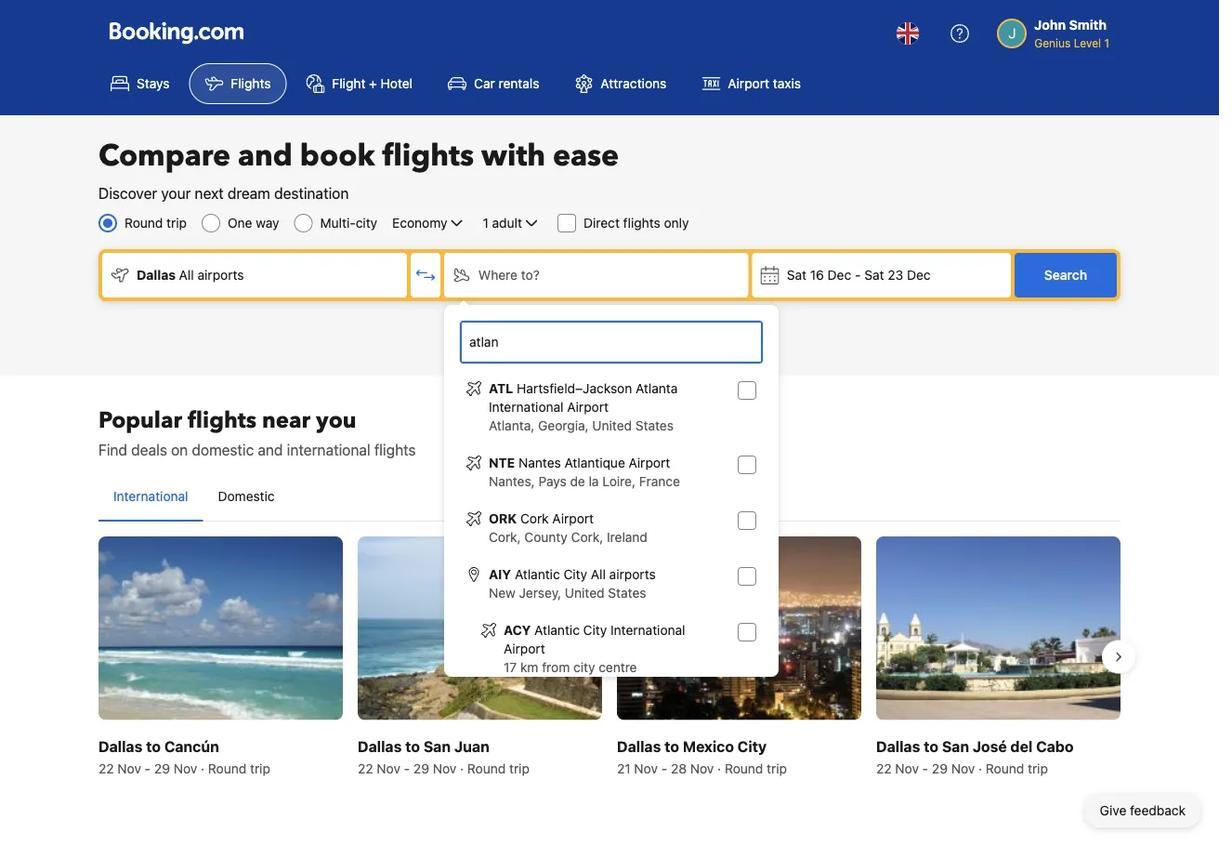 Task type: describe. For each thing, give the bounding box(es) containing it.
find
[[99, 441, 127, 459]]

to for 22
[[146, 737, 161, 755]]

2 sat from the left
[[865, 267, 885, 283]]

atl
[[489, 381, 513, 396]]

1 inside john smith genius level 1
[[1105, 36, 1110, 49]]

aiy
[[489, 567, 511, 582]]

pays
[[539, 474, 567, 489]]

29 inside dallas to cancún 22 nov - 29 nov · round trip
[[154, 760, 170, 776]]

8 nov from the left
[[952, 760, 976, 776]]

atlanta,
[[489, 418, 535, 433]]

dallas for dallas to san juan
[[358, 737, 402, 755]]

jersey,
[[519, 585, 562, 601]]

Airport or city text field
[[468, 332, 756, 352]]

hartsfield–jackson
[[517, 381, 632, 396]]

23
[[888, 267, 904, 283]]

dallas to san josé del cabo 22 nov - 29 nov · round trip
[[877, 737, 1074, 776]]

2 cork, from the left
[[571, 529, 604, 545]]

flights inside compare and book flights with ease discover your next dream destination
[[383, 136, 474, 176]]

international button
[[99, 472, 203, 521]]

6 nov from the left
[[691, 760, 714, 776]]

airport for nantes
[[629, 455, 671, 470]]

san for juan
[[424, 737, 451, 755]]

ease
[[553, 136, 619, 176]]

attractions
[[601, 76, 667, 91]]

county
[[525, 529, 568, 545]]

direct flights only
[[584, 215, 689, 231]]

domestic button
[[203, 472, 290, 521]]

16
[[810, 267, 825, 283]]

· inside the "dallas to san juan 22 nov - 29 nov · round trip"
[[460, 760, 464, 776]]

to for juan
[[406, 737, 420, 755]]

new
[[489, 585, 516, 601]]

0 horizontal spatial city
[[356, 215, 378, 231]]

car rentals link
[[432, 63, 555, 104]]

josé
[[973, 737, 1007, 755]]

your
[[161, 185, 191, 202]]

atlantique
[[565, 455, 626, 470]]

next
[[195, 185, 224, 202]]

multi-city
[[320, 215, 378, 231]]

ork cork airport cork, county cork, ireland
[[489, 511, 648, 545]]

round inside dallas to cancún 22 nov - 29 nov · round trip
[[208, 760, 247, 776]]

nantes
[[519, 455, 561, 470]]

22 inside dallas to cancún 22 nov - 29 nov · round trip
[[99, 760, 114, 776]]

airports inside aiy atlantic city all airports new jersey, united states
[[610, 567, 656, 582]]

ireland
[[607, 529, 648, 545]]

domestic
[[192, 441, 254, 459]]

4 nov from the left
[[433, 760, 457, 776]]

round inside the "dallas to san juan 22 nov - 29 nov · round trip"
[[468, 760, 506, 776]]

2 nov from the left
[[174, 760, 197, 776]]

juan
[[455, 737, 490, 755]]

and inside compare and book flights with ease discover your next dream destination
[[238, 136, 293, 176]]

round down discover
[[125, 215, 163, 231]]

flights right 'international'
[[374, 441, 416, 459]]

you
[[316, 405, 357, 436]]

sat 16 dec - sat 23 dec
[[787, 267, 931, 283]]

0 vertical spatial all
[[179, 267, 194, 283]]

region containing dallas to cancún
[[84, 529, 1136, 785]]

united inside aiy atlantic city all airports new jersey, united states
[[565, 585, 605, 601]]

john
[[1035, 17, 1067, 33]]

round inside dallas to san josé del cabo 22 nov - 29 nov · round trip
[[986, 760, 1025, 776]]

- inside dallas to mexico city 21 nov - 28 nov · round trip
[[662, 760, 668, 776]]

de
[[570, 474, 585, 489]]

airport taxis
[[728, 76, 801, 91]]

where
[[479, 267, 518, 283]]

0 horizontal spatial airports
[[198, 267, 244, 283]]

where to?
[[479, 267, 540, 283]]

international inside button
[[113, 489, 188, 504]]

car
[[474, 76, 495, 91]]

to?
[[521, 267, 540, 283]]

compare and book flights with ease discover your next dream destination
[[99, 136, 619, 202]]

22 inside the "dallas to san juan 22 nov - 29 nov · round trip"
[[358, 760, 373, 776]]

1 inside dropdown button
[[483, 215, 489, 231]]

level
[[1074, 36, 1102, 49]]

trip inside the "dallas to san juan 22 nov - 29 nov · round trip"
[[510, 760, 530, 776]]

dallas for dallas to cancún
[[99, 737, 143, 755]]

smith
[[1070, 17, 1107, 33]]

- inside the "dallas to san juan 22 nov - 29 nov · round trip"
[[404, 760, 410, 776]]

- inside popup button
[[855, 267, 861, 283]]

only
[[664, 215, 689, 231]]

29 inside dallas to san josé del cabo 22 nov - 29 nov · round trip
[[932, 760, 948, 776]]

22 inside dallas to san josé del cabo 22 nov - 29 nov · round trip
[[877, 760, 892, 776]]

to for city
[[665, 737, 680, 755]]

cork
[[521, 511, 549, 526]]

popular flights near you find deals on domestic and international flights
[[99, 405, 416, 459]]

airport inside the 'ork cork airport cork, county cork, ireland'
[[553, 511, 594, 526]]

book
[[300, 136, 375, 176]]

popular
[[99, 405, 182, 436]]

21
[[617, 760, 631, 776]]

29 inside the "dallas to san juan 22 nov - 29 nov · round trip"
[[414, 760, 430, 776]]

dallas to san josé del cabo image
[[877, 536, 1121, 720]]

from
[[542, 660, 570, 675]]

1 adult button
[[481, 212, 543, 234]]

7 nov from the left
[[896, 760, 919, 776]]

international for atl
[[489, 399, 564, 415]]

hotel
[[381, 76, 413, 91]]

· inside dallas to mexico city 21 nov - 28 nov · round trip
[[718, 760, 722, 776]]

atlantic inside atlantic city international airport
[[535, 622, 580, 638]]

car rentals
[[474, 76, 540, 91]]

search button
[[1015, 253, 1117, 298]]

attractions link
[[559, 63, 683, 104]]

san for josé
[[943, 737, 970, 755]]

km
[[521, 660, 539, 675]]

adult
[[492, 215, 522, 231]]

tab list containing international
[[99, 472, 1121, 522]]

la
[[589, 474, 599, 489]]

one
[[228, 215, 252, 231]]

use enter to select airport and spacebar to add another one element
[[459, 372, 764, 846]]

john smith genius level 1
[[1035, 17, 1110, 49]]

with
[[482, 136, 546, 176]]



Task type: locate. For each thing, give the bounding box(es) containing it.
round inside dallas to mexico city 21 nov - 28 nov · round trip
[[725, 760, 764, 776]]

3 22 from the left
[[877, 760, 892, 776]]

28
[[671, 760, 687, 776]]

2 vertical spatial international
[[611, 622, 686, 638]]

1 horizontal spatial airports
[[610, 567, 656, 582]]

3 nov from the left
[[377, 760, 401, 776]]

1 nov from the left
[[117, 760, 141, 776]]

1 vertical spatial and
[[258, 441, 283, 459]]

san left josé
[[943, 737, 970, 755]]

international inside hartsfield–jackson atlanta international airport
[[489, 399, 564, 415]]

2 san from the left
[[943, 737, 970, 755]]

stays
[[137, 76, 170, 91]]

airports down ireland
[[610, 567, 656, 582]]

georgia,
[[538, 418, 589, 433]]

airport inside the nte nantes atlantique airport nantes, pays de la loire, france
[[629, 455, 671, 470]]

discover
[[99, 185, 157, 202]]

· down josé
[[979, 760, 983, 776]]

all down round trip
[[179, 267, 194, 283]]

acy
[[504, 622, 531, 638]]

san inside dallas to san josé del cabo 22 nov - 29 nov · round trip
[[943, 737, 970, 755]]

all down the 'ork cork airport cork, county cork, ireland' on the bottom
[[591, 567, 606, 582]]

1 · from the left
[[201, 760, 205, 776]]

where to? button
[[444, 253, 749, 298]]

feedback
[[1131, 803, 1186, 818]]

airport inside atlantic city international airport
[[504, 641, 545, 656]]

atlanta, georgia, united states
[[489, 418, 674, 433]]

3 · from the left
[[718, 760, 722, 776]]

near
[[262, 405, 311, 436]]

city left economy
[[356, 215, 378, 231]]

1 vertical spatial united
[[565, 585, 605, 601]]

nte
[[489, 455, 515, 470]]

to inside dallas to mexico city 21 nov - 28 nov · round trip
[[665, 737, 680, 755]]

city down the 'ork cork airport cork, county cork, ireland' on the bottom
[[564, 567, 588, 582]]

ork
[[489, 511, 517, 526]]

17
[[504, 660, 517, 675]]

sat 16 dec - sat 23 dec button
[[753, 253, 1012, 298]]

genius
[[1035, 36, 1071, 49]]

0 vertical spatial international
[[489, 399, 564, 415]]

states down atlanta
[[636, 418, 674, 433]]

dallas to mexico city image
[[617, 536, 862, 720]]

0 vertical spatial 1
[[1105, 36, 1110, 49]]

·
[[201, 760, 205, 776], [460, 760, 464, 776], [718, 760, 722, 776], [979, 760, 983, 776]]

airport taxis link
[[686, 63, 817, 104]]

1 vertical spatial city
[[584, 622, 607, 638]]

1 to from the left
[[146, 737, 161, 755]]

loire,
[[603, 474, 636, 489]]

2 · from the left
[[460, 760, 464, 776]]

domestic
[[218, 489, 275, 504]]

region
[[84, 529, 1136, 785]]

dallas for dallas
[[137, 267, 176, 283]]

1 dec from the left
[[828, 267, 852, 283]]

dallas left cancún
[[99, 737, 143, 755]]

cancún
[[164, 737, 219, 755]]

dallas inside dallas to san josé del cabo 22 nov - 29 nov · round trip
[[877, 737, 921, 755]]

- inside dallas to cancún 22 nov - 29 nov · round trip
[[145, 760, 151, 776]]

dec right 16
[[828, 267, 852, 283]]

flights up "domestic"
[[188, 405, 257, 436]]

1 san from the left
[[424, 737, 451, 755]]

round down 'juan'
[[468, 760, 506, 776]]

nte nantes atlantique airport nantes, pays de la loire, france
[[489, 455, 681, 489]]

city up "centre" on the bottom of the page
[[584, 622, 607, 638]]

dallas for dallas to san josé del cabo
[[877, 737, 921, 755]]

city inside dallas to mexico city 21 nov - 28 nov · round trip
[[738, 737, 767, 755]]

dallas up 21
[[617, 737, 661, 755]]

give
[[1100, 803, 1127, 818]]

atlantic city international airport
[[504, 622, 686, 656]]

0 vertical spatial states
[[636, 418, 674, 433]]

san left 'juan'
[[424, 737, 451, 755]]

give feedback
[[1100, 803, 1186, 818]]

atlantic up the from
[[535, 622, 580, 638]]

to left 'juan'
[[406, 737, 420, 755]]

4 · from the left
[[979, 760, 983, 776]]

1 horizontal spatial dec
[[907, 267, 931, 283]]

1 horizontal spatial 1
[[1105, 36, 1110, 49]]

city
[[564, 567, 588, 582], [584, 622, 607, 638], [738, 737, 767, 755]]

- inside dallas to san josé del cabo 22 nov - 29 nov · round trip
[[923, 760, 929, 776]]

states down ireland
[[608, 585, 647, 601]]

airport up 'france'
[[629, 455, 671, 470]]

international down deals in the bottom of the page
[[113, 489, 188, 504]]

0 horizontal spatial dec
[[828, 267, 852, 283]]

dallas inside dallas to cancún 22 nov - 29 nov · round trip
[[99, 737, 143, 755]]

2 22 from the left
[[358, 760, 373, 776]]

1 right level
[[1105, 36, 1110, 49]]

trip inside dallas to mexico city 21 nov - 28 nov · round trip
[[767, 760, 787, 776]]

22
[[99, 760, 114, 776], [358, 760, 373, 776], [877, 760, 892, 776]]

airport up county
[[553, 511, 594, 526]]

2 to from the left
[[406, 737, 420, 755]]

atlanta
[[636, 381, 678, 396]]

1 22 from the left
[[99, 760, 114, 776]]

nantes,
[[489, 474, 535, 489]]

0 horizontal spatial sat
[[787, 267, 807, 283]]

and
[[238, 136, 293, 176], [258, 441, 283, 459]]

city inside aiy atlantic city all airports new jersey, united states
[[564, 567, 588, 582]]

airport up km
[[504, 641, 545, 656]]

1 29 from the left
[[154, 760, 170, 776]]

del
[[1011, 737, 1033, 755]]

booking.com logo image
[[110, 22, 244, 44], [110, 22, 244, 44]]

1 horizontal spatial international
[[489, 399, 564, 415]]

· inside dallas to san josé del cabo 22 nov - 29 nov · round trip
[[979, 760, 983, 776]]

and down near
[[258, 441, 283, 459]]

1 left adult
[[483, 215, 489, 231]]

29
[[154, 760, 170, 776], [414, 760, 430, 776], [932, 760, 948, 776]]

dec right 23
[[907, 267, 931, 283]]

0 vertical spatial airports
[[198, 267, 244, 283]]

· down 'juan'
[[460, 760, 464, 776]]

aiy atlantic city all airports new jersey, united states
[[489, 567, 656, 601]]

on
[[171, 441, 188, 459]]

0 horizontal spatial 22
[[99, 760, 114, 776]]

round down josé
[[986, 760, 1025, 776]]

1 horizontal spatial city
[[574, 660, 595, 675]]

1 vertical spatial 1
[[483, 215, 489, 231]]

city right the from
[[574, 660, 595, 675]]

hartsfield–jackson atlanta international airport
[[489, 381, 678, 415]]

dallas to cancún image
[[99, 536, 343, 720]]

dallas inside the "dallas to san juan 22 nov - 29 nov · round trip"
[[358, 737, 402, 755]]

+
[[369, 76, 377, 91]]

round down mexico
[[725, 760, 764, 776]]

multi-
[[320, 215, 356, 231]]

to
[[146, 737, 161, 755], [406, 737, 420, 755], [665, 737, 680, 755], [924, 737, 939, 755]]

dallas down round trip
[[137, 267, 176, 283]]

airport for atlanta
[[567, 399, 609, 415]]

city
[[356, 215, 378, 231], [574, 660, 595, 675]]

centre
[[599, 660, 637, 675]]

atlantic inside aiy atlantic city all airports new jersey, united states
[[515, 567, 560, 582]]

france
[[639, 474, 681, 489]]

0 horizontal spatial 1
[[483, 215, 489, 231]]

-
[[855, 267, 861, 283], [145, 760, 151, 776], [404, 760, 410, 776], [662, 760, 668, 776], [923, 760, 929, 776]]

search
[[1045, 267, 1088, 283]]

united down hartsfield–jackson atlanta international airport
[[593, 418, 632, 433]]

to inside dallas to cancún 22 nov - 29 nov · round trip
[[146, 737, 161, 755]]

deals
[[131, 441, 167, 459]]

0 vertical spatial city
[[564, 567, 588, 582]]

dallas inside dallas to mexico city 21 nov - 28 nov · round trip
[[617, 737, 661, 755]]

2 horizontal spatial 22
[[877, 760, 892, 776]]

1 vertical spatial airports
[[610, 567, 656, 582]]

1 vertical spatial city
[[574, 660, 595, 675]]

destination
[[274, 185, 349, 202]]

atlantic up "jersey,"
[[515, 567, 560, 582]]

to left josé
[[924, 737, 939, 755]]

to up 28
[[665, 737, 680, 755]]

round trip
[[125, 215, 187, 231]]

airport left taxis at the top of the page
[[728, 76, 770, 91]]

1 vertical spatial all
[[591, 567, 606, 582]]

international up "centre" on the bottom of the page
[[611, 622, 686, 638]]

states inside aiy atlantic city all airports new jersey, united states
[[608, 585, 647, 601]]

0 vertical spatial united
[[593, 418, 632, 433]]

to left cancún
[[146, 737, 161, 755]]

cork,
[[489, 529, 521, 545], [571, 529, 604, 545]]

1 horizontal spatial 29
[[414, 760, 430, 776]]

united
[[593, 418, 632, 433], [565, 585, 605, 601]]

1 vertical spatial states
[[608, 585, 647, 601]]

trip inside dallas to cancún 22 nov - 29 nov · round trip
[[250, 760, 270, 776]]

1 horizontal spatial san
[[943, 737, 970, 755]]

dallas to san juan 22 nov - 29 nov · round trip
[[358, 737, 530, 776]]

and up dream
[[238, 136, 293, 176]]

international
[[287, 441, 371, 459]]

cabo
[[1037, 737, 1074, 755]]

2 29 from the left
[[414, 760, 430, 776]]

airport for city
[[504, 641, 545, 656]]

rentals
[[499, 76, 540, 91]]

way
[[256, 215, 279, 231]]

flight
[[332, 76, 366, 91]]

dallas
[[137, 267, 176, 283], [99, 737, 143, 755], [358, 737, 402, 755], [617, 737, 661, 755], [877, 737, 921, 755]]

atlantic
[[515, 567, 560, 582], [535, 622, 580, 638]]

1 adult
[[483, 215, 522, 231]]

city inside 'use enter to select airport and spacebar to add another one' element
[[574, 660, 595, 675]]

international up atlanta, at the left
[[489, 399, 564, 415]]

and inside popular flights near you find deals on domestic and international flights
[[258, 441, 283, 459]]

dallas for dallas to mexico city
[[617, 737, 661, 755]]

tab list
[[99, 472, 1121, 522]]

airports
[[198, 267, 244, 283], [610, 567, 656, 582]]

flights link
[[189, 63, 287, 104]]

0 horizontal spatial cork,
[[489, 529, 521, 545]]

airport inside hartsfield–jackson atlanta international airport
[[567, 399, 609, 415]]

to for josé
[[924, 737, 939, 755]]

airport up atlanta, georgia, united states
[[567, 399, 609, 415]]

1 horizontal spatial cork,
[[571, 529, 604, 545]]

cork, left ireland
[[571, 529, 604, 545]]

1 horizontal spatial all
[[591, 567, 606, 582]]

mexico
[[683, 737, 734, 755]]

2 horizontal spatial 29
[[932, 760, 948, 776]]

dallas left josé
[[877, 737, 921, 755]]

international for acy
[[611, 622, 686, 638]]

1 vertical spatial atlantic
[[535, 622, 580, 638]]

17 km from city centre
[[504, 660, 637, 675]]

0 horizontal spatial san
[[424, 737, 451, 755]]

stays link
[[95, 63, 185, 104]]

to inside the "dallas to san juan 22 nov - 29 nov · round trip"
[[406, 737, 420, 755]]

1 sat from the left
[[787, 267, 807, 283]]

round down cancún
[[208, 760, 247, 776]]

2 dec from the left
[[907, 267, 931, 283]]

dallas to san juan image
[[358, 536, 602, 720]]

1 horizontal spatial sat
[[865, 267, 885, 283]]

sat left 23
[[865, 267, 885, 283]]

united right "jersey,"
[[565, 585, 605, 601]]

· down cancún
[[201, 760, 205, 776]]

3 29 from the left
[[932, 760, 948, 776]]

sat left 16
[[787, 267, 807, 283]]

0 vertical spatial city
[[356, 215, 378, 231]]

compare
[[99, 136, 231, 176]]

0 horizontal spatial international
[[113, 489, 188, 504]]

dream
[[228, 185, 270, 202]]

airports down one
[[198, 267, 244, 283]]

1 cork, from the left
[[489, 529, 521, 545]]

cork, down ork
[[489, 529, 521, 545]]

3 to from the left
[[665, 737, 680, 755]]

give feedback button
[[1086, 794, 1201, 827]]

san inside the "dallas to san juan 22 nov - 29 nov · round trip"
[[424, 737, 451, 755]]

city inside atlantic city international airport
[[584, 622, 607, 638]]

2 horizontal spatial international
[[611, 622, 686, 638]]

to inside dallas to san josé del cabo 22 nov - 29 nov · round trip
[[924, 737, 939, 755]]

economy
[[392, 215, 448, 231]]

flight + hotel
[[332, 76, 413, 91]]

1 horizontal spatial 22
[[358, 760, 373, 776]]

1 vertical spatial international
[[113, 489, 188, 504]]

dallas left 'juan'
[[358, 737, 402, 755]]

international inside atlantic city international airport
[[611, 622, 686, 638]]

city right mexico
[[738, 737, 767, 755]]

0 horizontal spatial all
[[179, 267, 194, 283]]

dallas all airports
[[137, 267, 244, 283]]

trip
[[167, 215, 187, 231], [250, 760, 270, 776], [510, 760, 530, 776], [767, 760, 787, 776], [1028, 760, 1049, 776]]

all inside aiy atlantic city all airports new jersey, united states
[[591, 567, 606, 582]]

flight + hotel link
[[290, 63, 429, 104]]

0 vertical spatial atlantic
[[515, 567, 560, 582]]

· down mexico
[[718, 760, 722, 776]]

round
[[125, 215, 163, 231], [208, 760, 247, 776], [468, 760, 506, 776], [725, 760, 764, 776], [986, 760, 1025, 776]]

4 to from the left
[[924, 737, 939, 755]]

0 horizontal spatial 29
[[154, 760, 170, 776]]

taxis
[[773, 76, 801, 91]]

san
[[424, 737, 451, 755], [943, 737, 970, 755]]

· inside dallas to cancún 22 nov - 29 nov · round trip
[[201, 760, 205, 776]]

flights left only
[[624, 215, 661, 231]]

0 vertical spatial and
[[238, 136, 293, 176]]

2 vertical spatial city
[[738, 737, 767, 755]]

flights up economy
[[383, 136, 474, 176]]

trip inside dallas to san josé del cabo 22 nov - 29 nov · round trip
[[1028, 760, 1049, 776]]

5 nov from the left
[[634, 760, 658, 776]]

sat
[[787, 267, 807, 283], [865, 267, 885, 283]]

international
[[489, 399, 564, 415], [113, 489, 188, 504], [611, 622, 686, 638]]



Task type: vqa. For each thing, say whether or not it's contained in the screenshot.
read to the top
no



